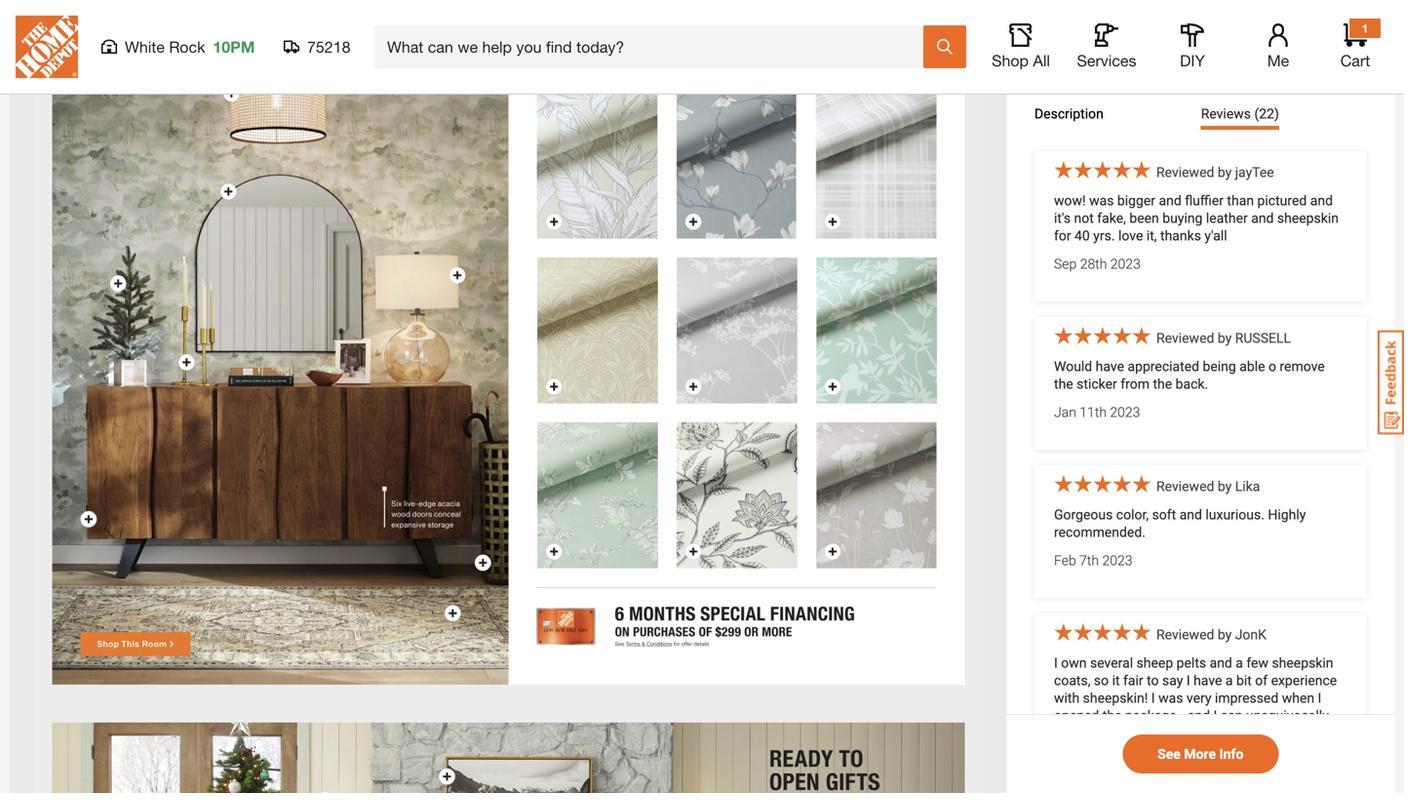 Task type: describe. For each thing, give the bounding box(es) containing it.
1
[[1362, 21, 1369, 35]]

75218 button
[[284, 37, 351, 57]]

diy
[[1180, 51, 1206, 70]]

shop all
[[992, 51, 1051, 70]]

services button
[[1076, 23, 1138, 70]]

rock
[[169, 38, 205, 56]]

What can we help you find today? search field
[[387, 26, 923, 67]]

diy button
[[1162, 23, 1224, 70]]

white rock 10pm
[[125, 38, 255, 56]]

me
[[1268, 51, 1290, 70]]

the home depot logo image
[[16, 16, 78, 78]]

white
[[125, 38, 165, 56]]

10pm
[[213, 38, 255, 56]]

cart
[[1341, 51, 1371, 70]]



Task type: vqa. For each thing, say whether or not it's contained in the screenshot.
bottom options
no



Task type: locate. For each thing, give the bounding box(es) containing it.
me button
[[1248, 23, 1310, 70]]

feedback link image
[[1378, 330, 1405, 435]]

shop all button
[[990, 23, 1053, 70]]

cart 1
[[1341, 21, 1371, 70]]

all
[[1034, 51, 1051, 70]]

75218
[[307, 38, 351, 56]]

shop
[[992, 51, 1029, 70]]

services
[[1077, 51, 1137, 70]]



